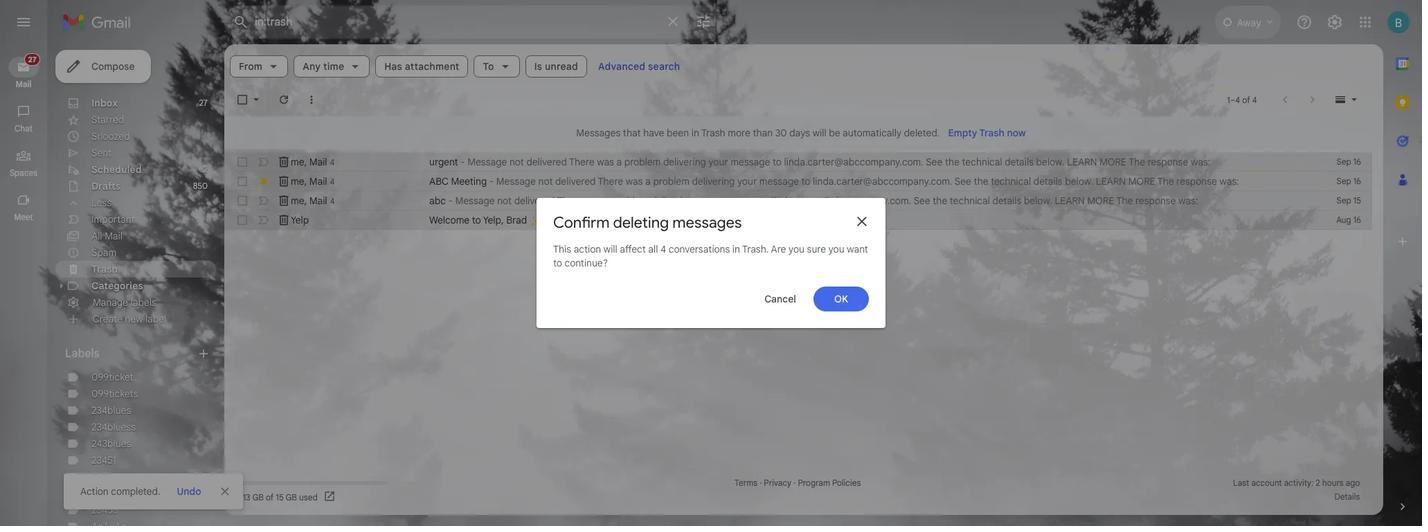 Task type: vqa. For each thing, say whether or not it's contained in the screenshot.
the bottom Alert
no



Task type: describe. For each thing, give the bounding box(es) containing it.
2 row from the top
[[224, 172, 1372, 191]]

mail for urgent
[[309, 155, 327, 168]]

see for abc - message not delivered there was a problem delivering your message to linda.carter@abccompany.com. see the technical details below. learn more the response was:
[[914, 195, 930, 207]]

starred snoozed sent
[[91, 114, 130, 159]]

25 ͏ from the left
[[827, 214, 830, 226]]

local
[[630, 214, 651, 226]]

1 vertical spatial there
[[598, 175, 623, 188]]

welcome
[[429, 214, 470, 226]]

trash.
[[742, 243, 769, 256]]

terms
[[735, 478, 758, 488]]

31 ͏ from the left
[[842, 214, 845, 226]]

54 ͏ from the left
[[899, 214, 902, 226]]

sep 16 for urgent - message not delivered there was a problem delivering your message to linda.carter@abccompany.com. see the technical details below. learn more the response was:
[[1337, 156, 1361, 167]]

29 ͏ from the left
[[837, 214, 840, 226]]

this action will affect all 4 conversations in trash. are you sure you want to continue?
[[553, 243, 868, 269]]

categories link
[[91, 280, 143, 292]]

are
[[771, 243, 786, 256]]

2 ͏ from the left
[[770, 214, 773, 226]]

conversations
[[669, 243, 730, 256]]

has attachment
[[384, 60, 459, 73]]

13 ͏ from the left
[[798, 214, 800, 226]]

navigation containing mail
[[0, 44, 48, 526]]

1 vertical spatial your
[[737, 175, 757, 188]]

243blues
[[91, 438, 131, 450]]

42 ͏ from the left
[[870, 214, 872, 226]]

33 ͏ from the left
[[847, 214, 850, 226]]

trash link
[[91, 263, 118, 276]]

see for urgent - message not delivered there was a problem delivering your message to linda.carter@abccompany.com. see the technical details below. learn more the response was:
[[926, 156, 943, 168]]

drafts
[[91, 180, 121, 193]]

1 vertical spatial was:
[[1220, 175, 1239, 188]]

technical for urgent - message not delivered there was a problem delivering your message to linda.carter@abccompany.com. see the technical details below. learn more the response was:
[[962, 156, 1002, 168]]

than
[[753, 127, 773, 139]]

confirm deleting messages alert dialog
[[537, 198, 886, 328]]

1 vertical spatial technical
[[991, 175, 1031, 188]]

main content containing has attachment
[[224, 44, 1384, 515]]

0 horizontal spatial 2
[[203, 164, 208, 174]]

52 ͏ from the left
[[894, 214, 897, 226]]

main menu image
[[15, 14, 32, 30]]

labels
[[65, 347, 99, 361]]

row containing yelp
[[224, 211, 1372, 230]]

messages that have been in trash more than 30 days will be automatically deleted.
[[576, 127, 940, 139]]

3 row from the top
[[224, 191, 1372, 211]]

4 for urgent - message not delivered there was a problem delivering your message to linda.carter@abccompany.com. see the technical details below. learn more the response was:
[[330, 157, 335, 167]]

16 for urgent - message not delivered there was a problem delivering your message to linda.carter@abccompany.com. see the technical details below. learn more the response was:
[[1354, 156, 1361, 167]]

cancel button
[[753, 287, 808, 312]]

not for urgent
[[510, 156, 524, 168]]

48 ͏ from the left
[[884, 214, 887, 226]]

will inside this action will affect all 4 conversations in trash. are you sure you want to continue?
[[604, 243, 618, 256]]

burger,
[[654, 214, 685, 226]]

0 horizontal spatial trash
[[91, 263, 118, 276]]

privacy link
[[764, 478, 792, 488]]

details link
[[1335, 492, 1360, 502]]

me for abc
[[291, 194, 304, 207]]

discover
[[551, 214, 589, 226]]

more for urgent - message not delivered there was a problem delivering your message to linda.carter@abccompany.com. see the technical details below. learn more the response was:
[[1100, 156, 1127, 168]]

24 ͏ from the left
[[825, 214, 827, 226]]

details for urgent - message not delivered there was a problem delivering your message to linda.carter@abccompany.com. see the technical details below. learn more the response was:
[[1005, 156, 1034, 168]]

message for abc
[[718, 195, 758, 207]]

problem for urgent
[[624, 156, 661, 168]]

27
[[199, 98, 208, 108]]

not important switch for abc - message not delivered there was a problem delivering your message to linda.carter@abccompany.com. see the technical details below. learn more the response was:
[[256, 194, 270, 208]]

, for abc meeting
[[304, 175, 307, 187]]

ok
[[834, 293, 848, 305]]

15 inside 'footer'
[[276, 492, 284, 502]]

manage
[[93, 296, 128, 309]]

40 ͏ from the left
[[865, 214, 867, 226]]

action completed.
[[80, 485, 160, 498]]

that
[[623, 127, 641, 139]]

abc
[[429, 175, 449, 188]]

1 you from the left
[[789, 243, 805, 256]]

cancel
[[765, 293, 796, 305]]

there for urgent
[[569, 156, 595, 168]]

follow link to manage storage image
[[323, 490, 337, 504]]

2 inside last account activity: 2 hours ago details
[[1316, 478, 1320, 488]]

sent
[[91, 147, 111, 159]]

spam link
[[91, 247, 117, 259]]

meet heading
[[0, 212, 47, 223]]

account
[[1252, 478, 1282, 488]]

search in mail image
[[229, 10, 253, 35]]

7 ͏ from the left
[[783, 214, 785, 226]]

new
[[125, 313, 143, 325]]

compose
[[91, 60, 135, 73]]

attachment
[[405, 60, 459, 73]]

learn for urgent - message not delivered there was a problem delivering your message to linda.carter@abccompany.com. see the technical details below. learn more the response was:
[[1067, 156, 1097, 168]]

this
[[553, 243, 571, 256]]

search
[[648, 60, 680, 73]]

response for urgent - message not delivered there was a problem delivering your message to linda.carter@abccompany.com. see the technical details below. learn more the response was:
[[1148, 156, 1189, 168]]

the for urgent - message not delivered there was a problem delivering your message to linda.carter@abccompany.com. see the technical details below. learn more the response was:
[[1129, 156, 1145, 168]]

4 inside this action will affect all 4 conversations in trash. are you sure you want to continue?
[[661, 243, 666, 256]]

clear search image
[[659, 8, 687, 35]]

not important switch for urgent - message not delivered there was a problem delivering your message to linda.carter@abccompany.com. see the technical details below. learn more the response was:
[[256, 155, 270, 169]]

11 ͏ from the left
[[793, 214, 795, 226]]

to inside this action will affect all 4 conversations in trash. are you sure you want to continue?
[[553, 257, 562, 269]]

23451o
[[91, 471, 122, 483]]

53 ͏ from the left
[[897, 214, 899, 226]]

below. for abc - message not delivered there was a problem delivering your message to linda.carter@abccompany.com. see the technical details below. learn more the response was:
[[1024, 195, 1052, 207]]

sep for abc meeting - message not delivered there was a problem delivering your message to linda.carter@abccompany.com. see the technical details below. learn more the response was:
[[1337, 176, 1351, 186]]

1 vertical spatial see
[[955, 175, 971, 188]]

important all mail spam
[[91, 213, 135, 259]]

to left the yelp,
[[472, 214, 481, 226]]

terms link
[[735, 478, 758, 488]]

details for abc - message not delivered there was a problem delivering your message to linda.carter@abccompany.com. see the technical details below. learn more the response was:
[[993, 195, 1022, 207]]

to up more.
[[760, 195, 769, 207]]

activity:
[[1284, 478, 1314, 488]]

messages
[[673, 213, 742, 232]]

been
[[667, 127, 689, 139]]

1 vertical spatial learn
[[1096, 175, 1126, 188]]

1 vertical spatial below.
[[1065, 175, 1094, 188]]

1 vertical spatial delivered
[[555, 175, 596, 188]]

099ticket
[[91, 371, 133, 384]]

yelp
[[291, 214, 309, 226]]

234bluess link
[[91, 421, 136, 433]]

all
[[91, 230, 102, 242]]

spam
[[91, 247, 117, 259]]

sep 15
[[1337, 195, 1361, 206]]

your for urgent
[[709, 156, 728, 168]]

2 · from the left
[[794, 478, 796, 488]]

response for abc - message not delivered there was a problem delivering your message to linda.carter@abccompany.com. see the technical details below. learn more the response was:
[[1136, 195, 1176, 207]]

34 ͏ from the left
[[850, 214, 852, 226]]

sure
[[807, 243, 826, 256]]

23452
[[91, 487, 118, 500]]

35 ͏ from the left
[[852, 214, 855, 226]]

urgent
[[429, 156, 458, 168]]

1 vertical spatial problem
[[653, 175, 690, 188]]

messages
[[576, 127, 621, 139]]

27 ͏ from the left
[[832, 214, 835, 226]]

labels
[[131, 296, 156, 309]]

chat
[[15, 123, 33, 134]]

automatically
[[843, 127, 902, 139]]

technical for abc - message not delivered there was a problem delivering your message to linda.carter@abccompany.com. see the technical details below. learn more the response was:
[[950, 195, 990, 207]]

trash inside main content
[[701, 127, 725, 139]]

snoozed link
[[91, 130, 130, 143]]

- for abc
[[448, 195, 453, 207]]

me , mail 4 for urgent - message not delivered there was a problem delivering your message to linda.carter@abccompany.com. see the technical details below. learn more the response was:
[[291, 155, 335, 168]]

44 ͏ from the left
[[874, 214, 877, 226]]

chat heading
[[0, 123, 47, 134]]

toggle split pane mode image
[[1334, 93, 1348, 107]]

important mainly because you often read messages with this label. switch
[[256, 174, 270, 188]]

- for urgent
[[461, 156, 465, 168]]

message for urgent
[[468, 156, 507, 168]]

23451
[[91, 454, 116, 467]]

there for abc
[[557, 195, 582, 207]]

1 vertical spatial response
[[1177, 175, 1217, 188]]

problem for abc
[[612, 195, 649, 207]]

mail for abc
[[309, 175, 327, 187]]

38 ͏ from the left
[[860, 214, 862, 226]]

mail inside 'important all mail spam'
[[105, 230, 123, 242]]

support image
[[1296, 14, 1313, 30]]

1 vertical spatial details
[[1034, 175, 1063, 188]]

best
[[609, 214, 628, 226]]

sep 16 for abc meeting - message not delivered there was a problem delivering your message to linda.carter@abccompany.com. see the technical details below. learn more the response was:
[[1337, 176, 1361, 186]]

0 vertical spatial will
[[813, 127, 827, 139]]

36 ͏ from the left
[[855, 214, 857, 226]]

3 ͏ from the left
[[773, 214, 775, 226]]

21 ͏ from the left
[[817, 214, 820, 226]]

meet
[[14, 212, 33, 222]]

0 horizontal spatial in
[[692, 127, 699, 139]]

1 vertical spatial -
[[489, 175, 494, 188]]

have
[[643, 127, 664, 139]]

4 for abc - message not delivered there was a problem delivering your message to linda.carter@abccompany.com. see the technical details below. learn more the response was:
[[330, 196, 335, 206]]

privacy
[[764, 478, 792, 488]]

43 ͏ from the left
[[872, 214, 875, 226]]

more.
[[743, 214, 768, 226]]

55 ͏ from the left
[[902, 214, 904, 226]]

inbox
[[91, 97, 118, 109]]

program policies link
[[798, 478, 861, 488]]

was: for urgent - message not delivered there was a problem delivering your message to linda.carter@abccompany.com. see the technical details below. learn more the response was:
[[1191, 156, 1211, 168]]

advanced search button
[[593, 54, 686, 79]]

2 gb from the left
[[286, 492, 297, 502]]

aug 16
[[1337, 215, 1361, 225]]

1 vertical spatial not
[[538, 175, 553, 188]]

of
[[266, 492, 274, 502]]

meeting
[[451, 175, 487, 188]]

advanced
[[598, 60, 646, 73]]

234bluess
[[91, 421, 136, 433]]

23451 link
[[91, 454, 116, 467]]

last
[[1233, 478, 1249, 488]]

2 you from the left
[[829, 243, 845, 256]]

41 ͏ from the left
[[867, 214, 870, 226]]

me for urgent
[[291, 155, 304, 168]]

more for abc - message not delivered there was a problem delivering your message to linda.carter@abccompany.com. see the technical details below. learn more the response was:
[[1087, 195, 1114, 207]]

8 ͏ from the left
[[785, 214, 788, 226]]



Task type: locate. For each thing, give the bounding box(es) containing it.
message for abc
[[455, 195, 495, 207]]

mail
[[16, 79, 32, 89], [309, 155, 327, 168], [309, 175, 327, 187], [309, 194, 327, 207], [105, 230, 123, 242]]

message down messages that have been in trash more than 30 days will be automatically deleted.
[[731, 156, 770, 168]]

me
[[291, 155, 304, 168], [291, 175, 304, 187], [291, 194, 304, 207]]

a up local
[[645, 175, 651, 188]]

delivered
[[527, 156, 567, 168], [555, 175, 596, 188], [514, 195, 555, 207]]

there up "best" in the left top of the page
[[598, 175, 623, 188]]

37 ͏ from the left
[[857, 214, 860, 226]]

was up confirm at the top of the page
[[585, 195, 602, 207]]

1 vertical spatial not important switch
[[256, 194, 270, 208]]

row up abc - message not delivered there was a problem delivering your message to linda.carter@abccompany.com. see the technical details below. learn more the response was:
[[224, 172, 1372, 191]]

1 vertical spatial was
[[626, 175, 643, 188]]

sep 16
[[1337, 156, 1361, 167], [1337, 176, 1361, 186]]

15 up aug 16
[[1354, 195, 1361, 206]]

2 sep 16 from the top
[[1337, 176, 1361, 186]]

advanced search
[[598, 60, 680, 73]]

2 vertical spatial your
[[696, 195, 716, 207]]

1 horizontal spatial you
[[829, 243, 845, 256]]

15 inside row
[[1354, 195, 1361, 206]]

1 vertical spatial trash
[[91, 263, 118, 276]]

unread
[[545, 60, 578, 73]]

gb left 'of'
[[252, 492, 264, 502]]

4 for abc meeting - message not delivered there was a problem delivering your message to linda.carter@abccompany.com. see the technical details below. learn more the response was:
[[330, 176, 335, 187]]

row down days
[[224, 152, 1372, 172]]

sep for urgent - message not delivered there was a problem delivering your message to linda.carter@abccompany.com. see the technical details below. learn more the response was:
[[1337, 156, 1351, 167]]

0 vertical spatial -
[[461, 156, 465, 168]]

message up and
[[718, 195, 758, 207]]

to down 30
[[773, 156, 782, 168]]

1 vertical spatial message
[[759, 175, 799, 188]]

099tickets
[[91, 388, 138, 400]]

1 vertical spatial message
[[496, 175, 536, 188]]

1 horizontal spatial trash
[[701, 127, 725, 139]]

23453
[[91, 504, 118, 517]]

starred
[[91, 114, 124, 126]]

0 vertical spatial was:
[[1191, 156, 1211, 168]]

2 vertical spatial message
[[455, 195, 495, 207]]

affect
[[620, 243, 646, 256]]

4 ͏ from the left
[[775, 214, 778, 226]]

10 ͏ from the left
[[790, 214, 793, 226]]

2 vertical spatial delivering
[[651, 195, 694, 207]]

you right are
[[789, 243, 805, 256]]

was: for abc - message not delivered there was a problem delivering your message to linda.carter@abccompany.com. see the technical details below. learn more the response was:
[[1179, 195, 1198, 207]]

1 horizontal spatial -
[[461, 156, 465, 168]]

3 16 from the top
[[1354, 215, 1361, 225]]

51 ͏ from the left
[[892, 214, 894, 226]]

2 vertical spatial not important switch
[[256, 213, 270, 227]]

2 vertical spatial below.
[[1024, 195, 1052, 207]]

was down messages
[[597, 156, 614, 168]]

28 ͏ from the left
[[835, 214, 837, 226]]

✨ image
[[530, 215, 541, 227]]

2 vertical spatial problem
[[612, 195, 649, 207]]

starred link
[[91, 114, 124, 126]]

is unread
[[534, 60, 578, 73]]

delivering for abc
[[651, 195, 694, 207]]

problem up local
[[612, 195, 649, 207]]

a for abc
[[604, 195, 610, 207]]

2 vertical spatial more
[[1087, 195, 1114, 207]]

problem
[[624, 156, 661, 168], [653, 175, 690, 188], [612, 195, 649, 207]]

45 ͏ from the left
[[877, 214, 879, 226]]

your down more in the right top of the page
[[709, 156, 728, 168]]

create
[[93, 313, 122, 325]]

abc
[[429, 195, 446, 207]]

2 vertical spatial technical
[[950, 195, 990, 207]]

was
[[597, 156, 614, 168], [626, 175, 643, 188], [585, 195, 602, 207]]

delivering up burger,
[[651, 195, 694, 207]]

0.13
[[235, 492, 250, 502]]

3 not important switch from the top
[[256, 213, 270, 227]]

to
[[773, 156, 782, 168], [802, 175, 811, 188], [760, 195, 769, 207], [472, 214, 481, 226], [553, 257, 562, 269]]

the for abc - message not delivered there was a problem delivering your message to linda.carter@abccompany.com. see the technical details below. learn more the response was:
[[1117, 195, 1133, 207]]

a down messages
[[617, 156, 622, 168]]

0 vertical spatial message
[[731, 156, 770, 168]]

problem down that
[[624, 156, 661, 168]]

gb
[[252, 492, 264, 502], [286, 492, 297, 502]]

mail inside mail heading
[[16, 79, 32, 89]]

trash
[[701, 127, 725, 139], [91, 263, 118, 276]]

2 left hours
[[1316, 478, 1320, 488]]

0 vertical spatial linda.carter@abccompany.com.
[[784, 156, 924, 168]]

, for abc
[[304, 194, 307, 207]]

was for abc
[[585, 195, 602, 207]]

not up ✨ icon
[[538, 175, 553, 188]]

1 vertical spatial me
[[291, 175, 304, 187]]

a up "best" in the left top of the page
[[604, 195, 610, 207]]

0 vertical spatial not important switch
[[256, 155, 270, 169]]

delivered for urgent
[[527, 156, 567, 168]]

spaces heading
[[0, 168, 47, 179]]

1 vertical spatial me , mail 4
[[291, 175, 335, 187]]

5 ͏ from the left
[[778, 214, 780, 226]]

1 vertical spatial in
[[733, 243, 740, 256]]

1 · from the left
[[760, 478, 762, 488]]

20 ͏ from the left
[[815, 214, 817, 226]]

18 ͏ from the left
[[810, 214, 812, 226]]

3 , from the top
[[304, 194, 307, 207]]

2 vertical spatial message
[[718, 195, 758, 207]]

1 sep from the top
[[1337, 156, 1351, 167]]

urgent - message not delivered there was a problem delivering your message to linda.carter@abccompany.com. see the technical details below. learn more the response was:
[[429, 156, 1211, 168]]

15
[[1354, 195, 1361, 206], [276, 492, 284, 502]]

want
[[847, 243, 868, 256]]

in inside this action will affect all 4 conversations in trash. are you sure you want to continue?
[[733, 243, 740, 256]]

0 vertical spatial response
[[1148, 156, 1189, 168]]

2 me , mail 4 from the top
[[291, 175, 335, 187]]

delivering for urgent
[[663, 156, 706, 168]]

1 vertical spatial 2
[[1316, 478, 1320, 488]]

1 vertical spatial sep
[[1337, 176, 1351, 186]]

0 horizontal spatial a
[[604, 195, 610, 207]]

see
[[926, 156, 943, 168], [955, 175, 971, 188], [914, 195, 930, 207]]

1 vertical spatial linda.carter@abccompany.com.
[[813, 175, 953, 188]]

manage labels link
[[93, 296, 156, 309]]

50 ͏ from the left
[[889, 214, 892, 226]]

099ticket 099tickets 234blues 234bluess 243blues 23451 23451o 23452 23453
[[91, 371, 138, 517]]

1 , from the top
[[304, 155, 307, 168]]

2 vertical spatial 16
[[1354, 215, 1361, 225]]

23453 link
[[91, 504, 118, 517]]

0 vertical spatial ,
[[304, 155, 307, 168]]

4 row from the top
[[224, 211, 1372, 230]]

1 sep 16 from the top
[[1337, 156, 1361, 167]]

a for urgent
[[617, 156, 622, 168]]

0 horizontal spatial 15
[[276, 492, 284, 502]]

not important switch
[[256, 155, 270, 169], [256, 194, 270, 208], [256, 213, 270, 227]]

important link
[[91, 213, 135, 226]]

row down abc - message not delivered there was a problem delivering your message to linda.carter@abccompany.com. see the technical details below. learn more the response was:
[[224, 211, 1372, 230]]

trash down spam link
[[91, 263, 118, 276]]

delivering down been
[[663, 156, 706, 168]]

1 horizontal spatial will
[[813, 127, 827, 139]]

2 vertical spatial sep
[[1337, 195, 1351, 206]]

15 ͏ from the left
[[803, 214, 805, 226]]

sent link
[[91, 147, 111, 159]]

action completed. alert
[[22, 32, 1400, 510]]

all
[[648, 243, 658, 256]]

3 sep from the top
[[1337, 195, 1351, 206]]

has attachment button
[[375, 55, 468, 78]]

not important switch up important mainly because you often read messages with this label. switch
[[256, 155, 270, 169]]

row down abc meeting - message not delivered there was a problem delivering your message to linda.carter@abccompany.com. see the technical details below. learn more the response was:
[[224, 191, 1372, 211]]

2 vertical spatial response
[[1136, 195, 1176, 207]]

0 vertical spatial 15
[[1354, 195, 1361, 206]]

me , mail 4 for abc meeting - message not delivered there was a problem delivering your message to linda.carter@abccompany.com. see the technical details below. learn more the response was:
[[291, 175, 335, 187]]

trash left more in the right top of the page
[[701, 127, 725, 139]]

0 vertical spatial learn
[[1067, 156, 1097, 168]]

2 me from the top
[[291, 175, 304, 187]]

important
[[91, 213, 135, 226]]

1 vertical spatial more
[[1129, 175, 1156, 188]]

2 vertical spatial the
[[1117, 195, 1133, 207]]

program
[[798, 478, 830, 488]]

49 ͏ from the left
[[887, 214, 889, 226]]

spaces
[[10, 168, 37, 178]]

6 ͏ from the left
[[780, 214, 783, 226]]

message up abc - message not delivered there was a problem delivering your message to linda.carter@abccompany.com. see the technical details below. learn more the response was:
[[759, 175, 799, 188]]

learn
[[1067, 156, 1097, 168], [1096, 175, 1126, 188], [1055, 195, 1085, 207]]

39 ͏ from the left
[[862, 214, 865, 226]]

delivering up brunch,
[[692, 175, 735, 188]]

not important switch down important mainly because you often read messages with this label. switch
[[256, 194, 270, 208]]

0 horizontal spatial gb
[[252, 492, 264, 502]]

you right the sure
[[829, 243, 845, 256]]

1 me from the top
[[291, 155, 304, 168]]

0.13 gb of 15 gb used
[[235, 492, 318, 502]]

1 horizontal spatial 2
[[1316, 478, 1320, 488]]

navigation
[[0, 44, 48, 526]]

inbox link
[[91, 97, 118, 109]]

2 vertical spatial a
[[604, 195, 610, 207]]

- right urgent
[[461, 156, 465, 168]]

ok button
[[814, 287, 869, 312]]

ago
[[1346, 478, 1360, 488]]

850
[[193, 181, 208, 191]]

more
[[728, 127, 750, 139]]

1 gb from the left
[[252, 492, 264, 502]]

16 for abc meeting - message not delivered there was a problem delivering your message to linda.carter@abccompany.com. see the technical details below. learn more the response was:
[[1354, 176, 1361, 186]]

in left trash.
[[733, 243, 740, 256]]

linda.carter@abccompany.com. for abc - message not delivered there was a problem delivering your message to linda.carter@abccompany.com. see the technical details below. learn more the response was:
[[772, 195, 911, 207]]

brunch,
[[687, 214, 721, 226]]

footer containing terms
[[224, 476, 1372, 504]]

delivered for abc
[[514, 195, 555, 207]]

deleted.
[[904, 127, 940, 139]]

footer
[[224, 476, 1372, 504]]

1 row from the top
[[224, 152, 1372, 172]]

30 ͏ from the left
[[840, 214, 842, 226]]

26 ͏ from the left
[[830, 214, 832, 226]]

mail heading
[[0, 79, 47, 90]]

gb left used on the left bottom
[[286, 492, 297, 502]]

there down messages
[[569, 156, 595, 168]]

me , mail 4
[[291, 155, 335, 168], [291, 175, 335, 187], [291, 194, 335, 207]]

16
[[1354, 156, 1361, 167], [1354, 176, 1361, 186], [1354, 215, 1361, 225]]

1 vertical spatial ,
[[304, 175, 307, 187]]

your for abc
[[696, 195, 716, 207]]

2 sep from the top
[[1337, 176, 1351, 186]]

23 ͏ from the left
[[822, 214, 825, 226]]

19 ͏ from the left
[[812, 214, 815, 226]]

3 me from the top
[[291, 194, 304, 207]]

0 vertical spatial below.
[[1036, 156, 1065, 168]]

2 , from the top
[[304, 175, 307, 187]]

not up brad
[[510, 156, 524, 168]]

linda.carter@abccompany.com. down automatically
[[813, 175, 953, 188]]

0 vertical spatial technical
[[962, 156, 1002, 168]]

3 me , mail 4 from the top
[[291, 194, 335, 207]]

32 ͏ from the left
[[845, 214, 847, 226]]

- right abc
[[448, 195, 453, 207]]

234blues
[[91, 404, 131, 417]]

22 ͏ from the left
[[820, 214, 822, 226]]

2 vertical spatial details
[[993, 195, 1022, 207]]

abc - message not delivered there was a problem delivering your message to linda.carter@abccompany.com. see the technical details below. learn more the response was:
[[429, 195, 1198, 207]]

to down this
[[553, 257, 562, 269]]

0 vertical spatial your
[[709, 156, 728, 168]]

2 vertical spatial was:
[[1179, 195, 1198, 207]]

and
[[724, 214, 740, 226]]

2 vertical spatial was
[[585, 195, 602, 207]]

me for abc
[[291, 175, 304, 187]]

1 16 from the top
[[1354, 156, 1361, 167]]

days
[[790, 127, 810, 139]]

0 vertical spatial sep
[[1337, 156, 1351, 167]]

· right terms link
[[760, 478, 762, 488]]

welcome to yelp, brad
[[429, 214, 530, 226]]

1 horizontal spatial 15
[[1354, 195, 1361, 206]]

settings image
[[1327, 14, 1343, 30]]

categories
[[91, 280, 143, 292]]

0 vertical spatial message
[[468, 156, 507, 168]]

completed.
[[111, 485, 160, 498]]

14 ͏ from the left
[[800, 214, 803, 226]]

compose button
[[55, 50, 151, 83]]

refresh image
[[277, 93, 291, 107]]

less
[[91, 197, 112, 209]]

message
[[468, 156, 507, 168], [496, 175, 536, 188], [455, 195, 495, 207]]

0 vertical spatial me , mail 4
[[291, 155, 335, 168]]

to up abc - message not delivered there was a problem delivering your message to linda.carter@abccompany.com. see the technical details below. learn more the response was:
[[802, 175, 811, 188]]

,
[[304, 155, 307, 168], [304, 175, 307, 187], [304, 194, 307, 207]]

1 vertical spatial will
[[604, 243, 618, 256]]

1 vertical spatial delivering
[[692, 175, 735, 188]]

label
[[145, 313, 166, 325]]

2 vertical spatial learn
[[1055, 195, 1085, 207]]

has
[[384, 60, 402, 73]]

in
[[692, 127, 699, 139], [733, 243, 740, 256]]

2 vertical spatial -
[[448, 195, 453, 207]]

labels heading
[[65, 347, 197, 361]]

was for urgent
[[597, 156, 614, 168]]

16 ͏ from the left
[[805, 214, 808, 226]]

message for urgent
[[731, 156, 770, 168]]

mail for abc
[[309, 194, 327, 207]]

1 me , mail 4 from the top
[[291, 155, 335, 168]]

details
[[1005, 156, 1034, 168], [1034, 175, 1063, 188], [993, 195, 1022, 207]]

confirm deleting messages heading
[[553, 213, 742, 232]]

confirm
[[553, 213, 610, 232]]

2 vertical spatial not
[[497, 195, 512, 207]]

23451o link
[[91, 471, 122, 483]]

0 vertical spatial a
[[617, 156, 622, 168]]

0 vertical spatial problem
[[624, 156, 661, 168]]

· right privacy
[[794, 478, 796, 488]]

2 up 850
[[203, 164, 208, 174]]

tab list
[[1384, 44, 1422, 476]]

me , mail 4 for abc - message not delivered there was a problem delivering your message to linda.carter@abccompany.com. see the technical details below. learn more the response was:
[[291, 194, 335, 207]]

2 vertical spatial see
[[914, 195, 930, 207]]

0 horizontal spatial ·
[[760, 478, 762, 488]]

main content
[[224, 44, 1384, 515]]

message up brad
[[496, 175, 536, 188]]

234blues link
[[91, 404, 131, 417]]

linda.carter@abccompany.com. for urgent - message not delivered there was a problem delivering your message to linda.carter@abccompany.com. see the technical details below. learn more the response was:
[[784, 156, 924, 168]]

abc meeting - message not delivered there was a problem delivering your message to linda.carter@abccompany.com. see the technical details below. learn more the response was:
[[429, 175, 1239, 188]]

0 vertical spatial 16
[[1354, 156, 1361, 167]]

Search in mail search field
[[224, 6, 723, 39]]

action
[[80, 485, 109, 498]]

4
[[330, 157, 335, 167], [330, 176, 335, 187], [330, 196, 335, 206], [661, 243, 666, 256]]

row
[[224, 152, 1372, 172], [224, 172, 1372, 191], [224, 191, 1372, 211], [224, 211, 1372, 230]]

2 horizontal spatial -
[[489, 175, 494, 188]]

47 ͏ from the left
[[882, 214, 884, 226]]

2 vertical spatial me
[[291, 194, 304, 207]]

1 vertical spatial 16
[[1354, 176, 1361, 186]]

will
[[813, 127, 827, 139], [604, 243, 618, 256]]

message up meeting
[[468, 156, 507, 168]]

brad
[[506, 214, 527, 226]]

was up local
[[626, 175, 643, 188]]

1 vertical spatial the
[[1158, 175, 1174, 188]]

linda.carter@abccompany.com. up abc meeting - message not delivered there was a problem delivering your message to linda.carter@abccompany.com. see the technical details below. learn more the response was:
[[784, 156, 924, 168]]

create new label link
[[93, 313, 166, 325]]

2 not important switch from the top
[[256, 194, 270, 208]]

less button
[[55, 195, 216, 211]]

1 vertical spatial 15
[[276, 492, 284, 502]]

2 horizontal spatial a
[[645, 175, 651, 188]]

is
[[534, 60, 542, 73]]

2 vertical spatial ,
[[304, 194, 307, 207]]

12 ͏ from the left
[[795, 214, 798, 226]]

0 vertical spatial sep 16
[[1337, 156, 1361, 167]]

not important switch left yelp
[[256, 213, 270, 227]]

your up more.
[[737, 175, 757, 188]]

will left be
[[813, 127, 827, 139]]

1 vertical spatial sep 16
[[1337, 176, 1361, 186]]

2 16 from the top
[[1354, 176, 1361, 186]]

your up brunch,
[[696, 195, 716, 207]]

message up welcome to yelp, brad
[[455, 195, 495, 207]]

0 vertical spatial 2
[[203, 164, 208, 174]]

46 ͏ from the left
[[879, 214, 882, 226]]

0 vertical spatial delivering
[[663, 156, 706, 168]]

advanced search options image
[[690, 8, 717, 35]]

0 vertical spatial trash
[[701, 127, 725, 139]]

in right been
[[692, 127, 699, 139]]

continue?
[[565, 257, 608, 269]]

9 ͏ from the left
[[788, 214, 790, 226]]

0 vertical spatial there
[[569, 156, 595, 168]]

sep for abc - message not delivered there was a problem delivering your message to linda.carter@abccompany.com. see the technical details below. learn more the response was:
[[1337, 195, 1351, 206]]

0 vertical spatial me
[[291, 155, 304, 168]]

1 horizontal spatial in
[[733, 243, 740, 256]]

will left affect
[[604, 243, 618, 256]]

scheduled link
[[91, 163, 142, 176]]

there up discover
[[557, 195, 582, 207]]

- right meeting
[[489, 175, 494, 188]]

below. for urgent - message not delivered there was a problem delivering your message to linda.carter@abccompany.com. see the technical details below. learn more the response was:
[[1036, 156, 1065, 168]]

0 horizontal spatial -
[[448, 195, 453, 207]]

2 vertical spatial delivered
[[514, 195, 555, 207]]

drafts link
[[91, 180, 121, 193]]

17 ͏ from the left
[[807, 214, 810, 226]]

not up the yelp,
[[497, 195, 512, 207]]

1 vertical spatial a
[[645, 175, 651, 188]]

more
[[1100, 156, 1127, 168], [1129, 175, 1156, 188], [1087, 195, 1114, 207]]

problem up burger,
[[653, 175, 690, 188]]

not for abc
[[497, 195, 512, 207]]

, for urgent
[[304, 155, 307, 168]]

2 vertical spatial me , mail 4
[[291, 194, 335, 207]]

linda.carter@abccompany.com. down abc meeting - message not delivered there was a problem delivering your message to linda.carter@abccompany.com. see the technical details below. learn more the response was:
[[772, 195, 911, 207]]

0 vertical spatial see
[[926, 156, 943, 168]]

1 not important switch from the top
[[256, 155, 270, 169]]

2 vertical spatial linda.carter@abccompany.com.
[[772, 195, 911, 207]]

0 vertical spatial in
[[692, 127, 699, 139]]

1 ͏ from the left
[[768, 214, 770, 226]]

mail, 27 unread messages image
[[23, 57, 39, 70]]

learn for abc - message not delivered there was a problem delivering your message to linda.carter@abccompany.com. see the technical details below. learn more the response was:
[[1055, 195, 1085, 207]]

1 horizontal spatial ·
[[794, 478, 796, 488]]

15 right 'of'
[[276, 492, 284, 502]]



